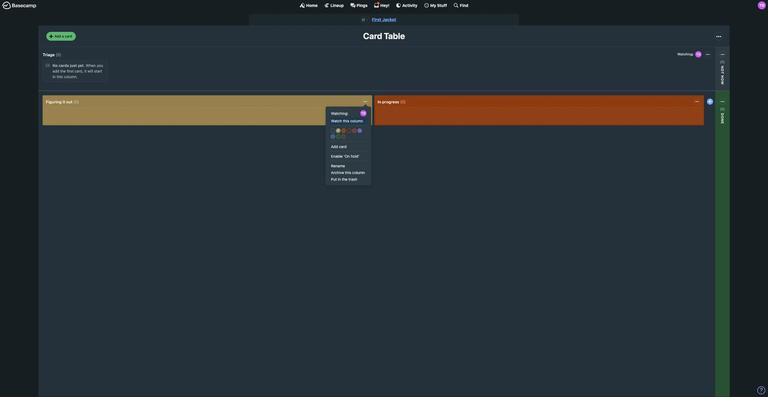 Task type: vqa. For each thing, say whether or not it's contained in the screenshot.
make
no



Task type: describe. For each thing, give the bounding box(es) containing it.
tyler black image
[[360, 110, 367, 117]]

my stuff
[[430, 3, 447, 8]]

find button
[[454, 3, 469, 8]]

jacket
[[382, 17, 396, 22]]

home link
[[300, 3, 318, 8]]

my stuff button
[[424, 3, 447, 8]]

first
[[372, 17, 381, 22]]

1 vertical spatial watching:
[[331, 111, 348, 116]]

o for d o n e
[[721, 116, 725, 119]]

lineup link
[[324, 3, 344, 8]]

1 n from the top
[[721, 75, 725, 78]]

no
[[53, 63, 58, 68]]

figuring it out (0)
[[46, 99, 79, 104]]

start
[[94, 69, 102, 73]]

activity
[[402, 3, 418, 8]]

the
[[60, 69, 66, 73]]

color it blue image
[[331, 134, 335, 139]]

add
[[53, 69, 59, 73]]

yet
[[78, 63, 84, 68]]

triage (0)
[[43, 52, 61, 57]]

no cards just yet
[[53, 63, 84, 68]]

rename link
[[330, 162, 367, 169]]

card inside add card link
[[339, 144, 347, 149]]

first jacket
[[372, 17, 396, 22]]

activity link
[[396, 3, 418, 8]]

add for add a card
[[55, 34, 61, 38]]

1 vertical spatial tyler black image
[[695, 51, 702, 58]]

pings button
[[350, 3, 368, 8]]

add card
[[331, 144, 347, 149]]

add a card
[[55, 34, 72, 38]]

0 vertical spatial watching:
[[678, 52, 694, 56]]

first
[[67, 69, 74, 73]]

find
[[460, 3, 469, 8]]

n
[[721, 66, 725, 69]]

color it white image
[[331, 128, 335, 133]]

color it purple image
[[358, 128, 362, 133]]

it inside . when you add the first card, it will start in this column.
[[84, 69, 87, 73]]

card table
[[363, 31, 405, 41]]

color it red image
[[347, 128, 351, 133]]

figuring
[[46, 99, 62, 104]]

just
[[70, 63, 77, 68]]

. when you add the first card, it will start in this column.
[[53, 63, 103, 79]]

in
[[53, 75, 56, 79]]

card,
[[75, 69, 83, 73]]

table
[[384, 31, 405, 41]]

in progress (0)
[[378, 99, 406, 104]]

figuring it out link
[[46, 99, 73, 104]]

color it green image
[[336, 134, 340, 139]]

2 o from the top
[[721, 78, 725, 81]]

t
[[721, 72, 725, 74]]

hey! button
[[374, 2, 390, 8]]

progress
[[382, 99, 399, 104]]

when
[[86, 63, 96, 68]]



Task type: locate. For each thing, give the bounding box(es) containing it.
0 vertical spatial card
[[65, 34, 72, 38]]

column.
[[64, 75, 78, 79]]

o
[[721, 69, 725, 72], [721, 78, 725, 81], [721, 116, 725, 119]]

switch accounts image
[[2, 1, 36, 10]]

o for n o t n o w
[[721, 69, 725, 72]]

you
[[97, 63, 103, 68]]

rename
[[331, 164, 345, 168]]

add a card link
[[46, 32, 76, 41]]

card
[[363, 31, 382, 41]]

(0) right triage link
[[56, 52, 61, 57]]

n o t n o w
[[721, 66, 725, 85]]

it left will
[[84, 69, 87, 73]]

out
[[66, 99, 73, 104]]

tyler black image
[[758, 1, 766, 9], [695, 51, 702, 58]]

stuff
[[437, 3, 447, 8]]

will
[[88, 69, 93, 73]]

e
[[721, 122, 725, 124]]

triage link
[[43, 52, 55, 57]]

3 o from the top
[[721, 116, 725, 119]]

it left the out
[[63, 99, 65, 104]]

o down the t
[[721, 78, 725, 81]]

0 vertical spatial add
[[55, 34, 61, 38]]

watching:
[[678, 52, 694, 56], [331, 111, 348, 116], [688, 117, 706, 122]]

1 horizontal spatial it
[[84, 69, 87, 73]]

color it pink image
[[352, 128, 357, 133]]

triage
[[43, 52, 55, 57]]

card right a
[[65, 34, 72, 38]]

card
[[65, 34, 72, 38], [339, 144, 347, 149]]

it
[[84, 69, 87, 73], [63, 99, 65, 104]]

n down the t
[[721, 75, 725, 78]]

in progress link
[[378, 99, 399, 104]]

card down color it brown icon
[[339, 144, 347, 149]]

2 vertical spatial o
[[721, 116, 725, 119]]

(0) right the out
[[74, 99, 79, 104]]

add down color it blue icon
[[331, 144, 338, 149]]

option group
[[330, 127, 367, 140]]

this
[[57, 75, 63, 79]]

color it orange image
[[342, 128, 346, 133]]

lineup
[[331, 3, 344, 8]]

2 n from the top
[[721, 119, 725, 122]]

d o n e
[[721, 113, 725, 124]]

1 vertical spatial add
[[331, 144, 338, 149]]

add
[[55, 34, 61, 38], [331, 144, 338, 149]]

1 o from the top
[[721, 69, 725, 72]]

(0) up d
[[720, 107, 725, 111]]

None submit
[[687, 77, 725, 83], [330, 117, 367, 124], [687, 124, 725, 131], [330, 153, 367, 160], [330, 169, 367, 176], [330, 176, 367, 183], [687, 77, 725, 83], [330, 117, 367, 124], [687, 124, 725, 131], [330, 153, 367, 160], [330, 169, 367, 176], [330, 176, 367, 183]]

(0) up n
[[720, 60, 725, 64]]

my
[[430, 3, 436, 8]]

0 vertical spatial it
[[84, 69, 87, 73]]

color it brown image
[[342, 134, 346, 139]]

0 horizontal spatial it
[[63, 99, 65, 104]]

(0)
[[56, 52, 61, 57], [720, 60, 725, 64], [74, 99, 79, 104], [400, 99, 406, 104], [720, 107, 725, 111]]

hey!
[[381, 3, 390, 8]]

.
[[84, 63, 85, 68]]

2 vertical spatial watching:
[[688, 117, 706, 122]]

0 horizontal spatial add
[[55, 34, 61, 38]]

a
[[62, 34, 64, 38]]

o up e on the top of page
[[721, 116, 725, 119]]

add card link
[[330, 143, 367, 150]]

1 horizontal spatial card
[[339, 144, 347, 149]]

main element
[[0, 0, 768, 10]]

0 vertical spatial n
[[721, 75, 725, 78]]

pings
[[357, 3, 368, 8]]

add for add card
[[331, 144, 338, 149]]

1 horizontal spatial tyler black image
[[758, 1, 766, 9]]

in
[[378, 99, 381, 104]]

add left a
[[55, 34, 61, 38]]

card inside add a card link
[[65, 34, 72, 38]]

1 vertical spatial n
[[721, 119, 725, 122]]

color it yellow image
[[336, 128, 340, 133]]

w
[[721, 81, 725, 85]]

0 vertical spatial tyler black image
[[758, 1, 766, 9]]

n
[[721, 75, 725, 78], [721, 119, 725, 122]]

1 horizontal spatial add
[[331, 144, 338, 149]]

home
[[306, 3, 318, 8]]

first jacket link
[[372, 17, 396, 22]]

0 horizontal spatial tyler black image
[[695, 51, 702, 58]]

n down d
[[721, 119, 725, 122]]

1 vertical spatial card
[[339, 144, 347, 149]]

d
[[721, 113, 725, 116]]

0 horizontal spatial card
[[65, 34, 72, 38]]

(0) right progress
[[400, 99, 406, 104]]

o up w
[[721, 69, 725, 72]]

0 vertical spatial o
[[721, 69, 725, 72]]

1 vertical spatial it
[[63, 99, 65, 104]]

1 vertical spatial o
[[721, 78, 725, 81]]

cards
[[59, 63, 69, 68]]



